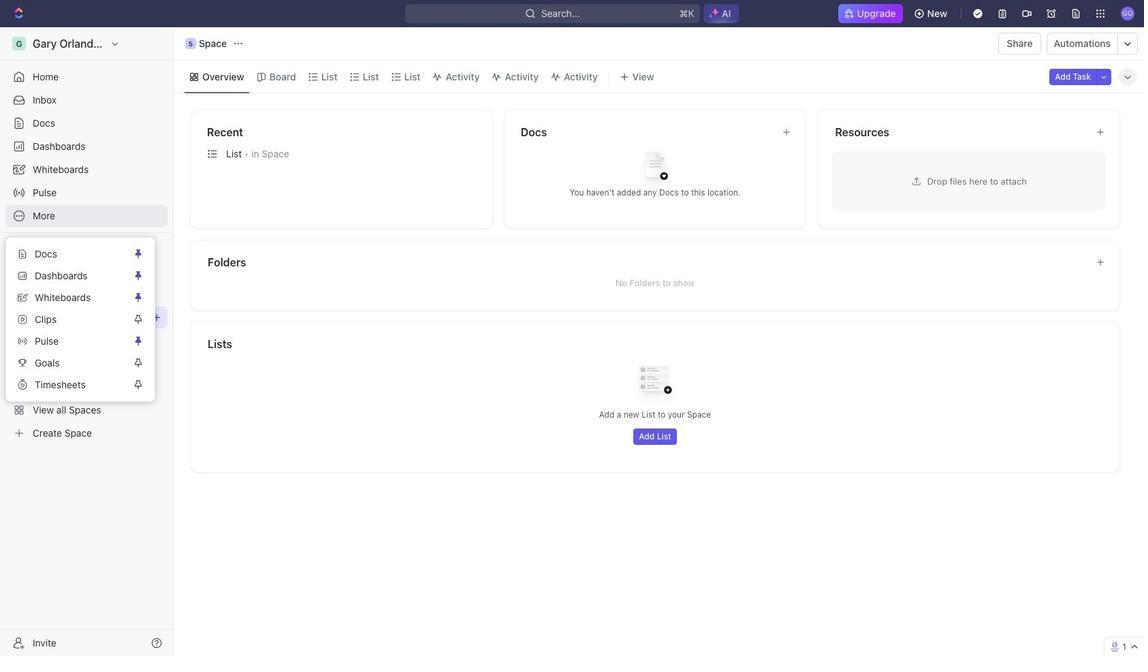 Task type: locate. For each thing, give the bounding box(es) containing it.
0 vertical spatial space, , element
[[185, 38, 196, 49]]

1 horizontal spatial space, , element
[[185, 38, 196, 49]]

0 horizontal spatial space, , element
[[12, 311, 26, 324]]

1 vertical spatial space, , element
[[12, 311, 26, 324]]

tree
[[5, 283, 168, 444]]

sidebar navigation
[[0, 27, 174, 656]]

space, , element
[[185, 38, 196, 49], [12, 311, 26, 324]]



Task type: describe. For each thing, give the bounding box(es) containing it.
no most used docs image
[[628, 141, 683, 195]]

tree inside sidebar navigation
[[5, 283, 168, 444]]

no lists icon. image
[[628, 355, 683, 409]]

space, , element inside tree
[[12, 311, 26, 324]]



Task type: vqa. For each thing, say whether or not it's contained in the screenshot.
user group 'image'
no



